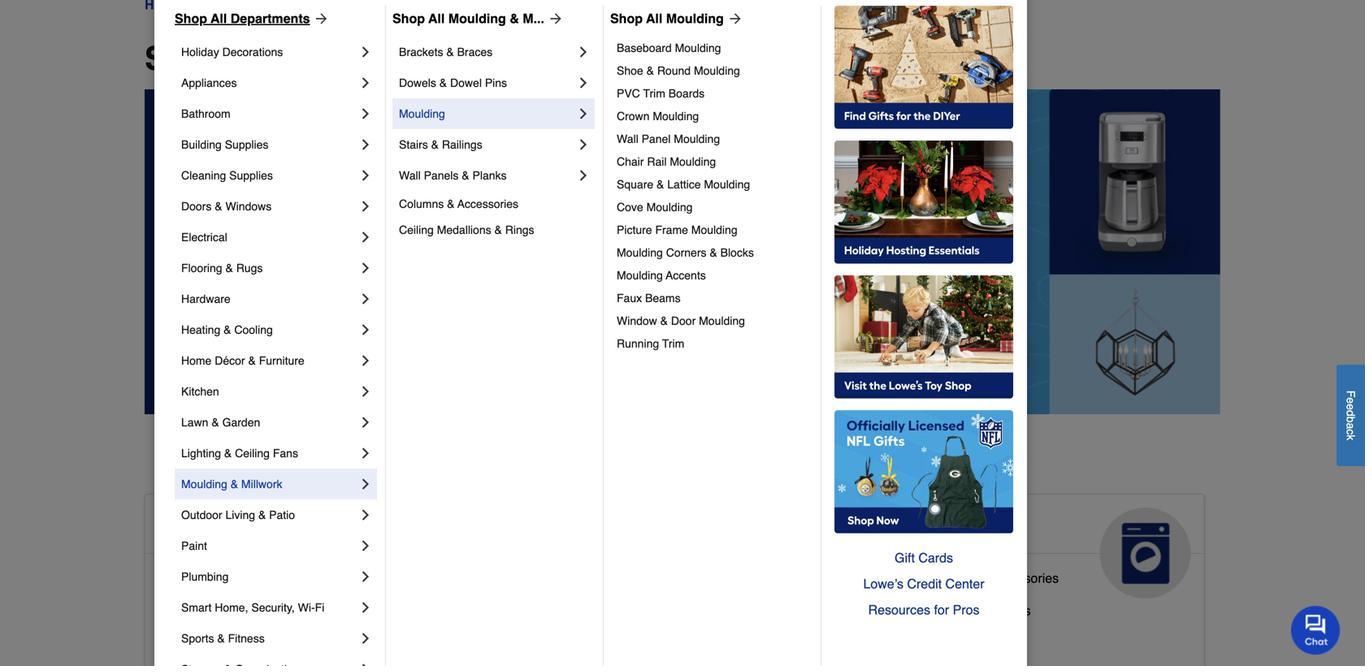 Task type: vqa. For each thing, say whether or not it's contained in the screenshot.
'Wine'
yes



Task type: describe. For each thing, give the bounding box(es) containing it.
braces
[[457, 46, 493, 59]]

appliance
[[883, 571, 940, 586]]

panels
[[424, 169, 459, 182]]

moulding down cove moulding link
[[691, 223, 738, 236]]

all for shop all moulding
[[646, 11, 663, 26]]

doors & windows
[[181, 200, 272, 213]]

& right entry
[[258, 636, 267, 651]]

k
[[1345, 435, 1358, 441]]

pvc trim boards
[[617, 87, 705, 100]]

moulding up wall panel moulding
[[653, 110, 699, 123]]

moulding link
[[399, 98, 575, 129]]

for
[[934, 603, 949, 618]]

windows
[[225, 200, 272, 213]]

& left rugs
[[225, 262, 233, 275]]

wall for wall panel moulding
[[617, 132, 638, 145]]

accessible bedroom
[[158, 603, 277, 618]]

& inside "link"
[[447, 197, 455, 210]]

chevron right image for kitchen
[[358, 384, 374, 400]]

chevron right image for smart home, security, wi-fi
[[358, 600, 374, 616]]

livestock
[[521, 597, 575, 612]]

moulding down crown moulding link on the top of the page
[[674, 132, 720, 145]]

flooring & rugs
[[181, 262, 263, 275]]

& inside animal & pet care
[[603, 514, 619, 540]]

home,
[[215, 601, 248, 614]]

chevron right image for holiday decorations
[[358, 44, 374, 60]]

building supplies link
[[181, 129, 358, 160]]

sports
[[181, 632, 214, 645]]

cleaning supplies link
[[181, 160, 358, 191]]

all for shop all moulding & m...
[[428, 11, 445, 26]]

livestock supplies link
[[521, 593, 628, 626]]

lowe's credit center
[[863, 577, 985, 592]]

0 vertical spatial bathroom
[[181, 107, 231, 120]]

wall panel moulding
[[617, 132, 720, 145]]

living
[[225, 509, 255, 522]]

departments for shop all departments
[[231, 11, 310, 26]]

1 vertical spatial appliances
[[883, 514, 1004, 540]]

outdoor living & patio link
[[181, 500, 358, 531]]

& left m...
[[510, 11, 519, 26]]

chevron right image for plumbing
[[358, 569, 374, 585]]

1 e from the top
[[1345, 398, 1358, 404]]

railings
[[442, 138, 482, 151]]

arrow right image for shop all departments
[[310, 11, 330, 27]]

holiday hosting essentials. image
[[835, 141, 1013, 264]]

chair
[[617, 155, 644, 168]]

shop all departments
[[175, 11, 310, 26]]

moulding down picture
[[617, 246, 663, 259]]

cards
[[919, 551, 953, 566]]

baseboard moulding link
[[617, 37, 809, 59]]

supplies for livestock supplies
[[578, 597, 628, 612]]

chat invite button image
[[1291, 605, 1341, 655]]

fi
[[315, 601, 325, 614]]

wall panels & planks link
[[399, 160, 575, 191]]

moulding corners & blocks
[[617, 246, 754, 259]]

1 vertical spatial furniture
[[644, 629, 696, 644]]

faux beams link
[[617, 287, 809, 310]]

blocks
[[720, 246, 754, 259]]

dowels & dowel pins
[[399, 76, 507, 89]]

holiday decorations
[[181, 46, 283, 59]]

accessible home
[[158, 514, 347, 540]]

pet inside animal & pet care
[[625, 514, 661, 540]]

& left braces
[[446, 46, 454, 59]]

paint
[[181, 540, 207, 553]]

flooring
[[181, 262, 222, 275]]

pet beds, houses, & furniture
[[521, 629, 696, 644]]

moulding accents
[[617, 269, 706, 282]]

livestock supplies
[[521, 597, 628, 612]]

millwork
[[241, 478, 282, 491]]

plumbing
[[181, 570, 229, 583]]

moulding up shoe & round moulding link at the top of page
[[675, 41, 721, 54]]

brackets & braces link
[[399, 37, 575, 67]]

f e e d b a c k
[[1345, 391, 1358, 441]]

pins
[[485, 76, 507, 89]]

kitchen link
[[181, 376, 358, 407]]

& left pros at the right bottom
[[942, 603, 951, 618]]

hardware link
[[181, 284, 358, 314]]

beverage & wine chillers link
[[883, 600, 1031, 632]]

gift cards
[[895, 551, 953, 566]]

visit the lowe's toy shop. image
[[835, 275, 1013, 399]]

home décor & furniture link
[[181, 345, 358, 376]]

credit
[[907, 577, 942, 592]]

moulding down the faux beams link
[[699, 314, 745, 327]]

beverage & wine chillers
[[883, 603, 1031, 618]]

bathroom inside 'link'
[[224, 571, 281, 586]]

smart home, security, wi-fi
[[181, 601, 325, 614]]

a
[[1345, 423, 1358, 429]]

panel
[[642, 132, 671, 145]]

shop all moulding link
[[610, 9, 743, 28]]

2 vertical spatial home
[[270, 636, 305, 651]]

accessible bathroom
[[158, 571, 281, 586]]

columns & accessories link
[[399, 191, 592, 217]]

arrow right image
[[544, 11, 564, 27]]

outdoor living & patio
[[181, 509, 295, 522]]

animal & pet care
[[521, 514, 661, 566]]

0 horizontal spatial appliances link
[[181, 67, 358, 98]]

beams
[[645, 292, 681, 305]]

accessible for accessible bedroom
[[158, 603, 221, 618]]

moulding & millwork
[[181, 478, 282, 491]]

0 vertical spatial home
[[181, 354, 212, 367]]

ceiling inside ceiling medallions & rings link
[[399, 223, 434, 236]]

corners
[[666, 246, 707, 259]]

doors & windows link
[[181, 191, 358, 222]]

accessible home image
[[376, 508, 467, 599]]

beverage
[[883, 603, 938, 618]]

all for shop all departments
[[211, 11, 227, 26]]

chevron right image for doors & windows
[[358, 198, 374, 215]]

& right parts
[[977, 571, 986, 586]]

fitness
[[228, 632, 265, 645]]

electrical
[[181, 231, 227, 244]]

wall panel moulding link
[[617, 128, 809, 150]]

b
[[1345, 417, 1358, 423]]

shoe & round moulding
[[617, 64, 740, 77]]

chevron right image for lighting & ceiling fans
[[358, 445, 374, 462]]

rugs
[[236, 262, 263, 275]]

entry
[[224, 636, 255, 651]]

stairs
[[399, 138, 428, 151]]

moulding down dowels
[[399, 107, 445, 120]]

building
[[181, 138, 222, 151]]

bedroom
[[224, 603, 277, 618]]

chevron right image for dowels & dowel pins
[[575, 75, 592, 91]]

c
[[1345, 429, 1358, 435]]

ceiling medallions & rings
[[399, 223, 534, 236]]

& left door
[[660, 314, 668, 327]]

chevron right image for appliances
[[358, 75, 374, 91]]

supplies for building supplies
[[225, 138, 268, 151]]

center
[[946, 577, 985, 592]]

accessories inside appliance parts & accessories link
[[989, 571, 1059, 586]]

& left patio
[[258, 509, 266, 522]]

shop all departments
[[145, 40, 483, 77]]

chevron right image for home décor & furniture
[[358, 353, 374, 369]]

planks
[[473, 169, 507, 182]]

moulding accents link
[[617, 264, 809, 287]]

cleaning supplies
[[181, 169, 273, 182]]

chevron right image for lawn & garden
[[358, 414, 374, 431]]

cooling
[[234, 323, 273, 336]]

dowels & dowel pins link
[[399, 67, 575, 98]]

& left planks
[[462, 169, 469, 182]]

appliance parts & accessories link
[[883, 567, 1059, 600]]

window & door moulding link
[[617, 310, 809, 332]]

window
[[617, 314, 657, 327]]



Task type: locate. For each thing, give the bounding box(es) containing it.
1 accessible from the top
[[158, 514, 277, 540]]

heating & cooling
[[181, 323, 273, 336]]

trim up 'crown moulding'
[[643, 87, 665, 100]]

dowels
[[399, 76, 436, 89]]

& right animal
[[603, 514, 619, 540]]

& right lawn
[[212, 416, 219, 429]]

home décor & furniture
[[181, 354, 305, 367]]

bathroom up smart home, security, wi-fi
[[224, 571, 281, 586]]

chevron right image
[[358, 44, 374, 60], [575, 44, 592, 60], [575, 106, 592, 122], [575, 137, 592, 153], [575, 167, 592, 184], [358, 229, 374, 245], [358, 322, 374, 338], [358, 353, 374, 369], [358, 414, 374, 431], [358, 445, 374, 462], [358, 476, 374, 492], [358, 507, 374, 523], [358, 661, 374, 666]]

wall
[[617, 132, 638, 145], [399, 169, 421, 182]]

departments for shop all departments
[[284, 40, 483, 77]]

moulding
[[448, 11, 506, 26], [666, 11, 724, 26], [675, 41, 721, 54], [694, 64, 740, 77], [399, 107, 445, 120], [653, 110, 699, 123], [674, 132, 720, 145], [670, 155, 716, 168], [704, 178, 750, 191], [647, 201, 693, 214], [691, 223, 738, 236], [617, 246, 663, 259], [617, 269, 663, 282], [699, 314, 745, 327], [181, 478, 227, 491]]

1 arrow right image from the left
[[310, 11, 330, 27]]

moulding down chair rail moulding link
[[704, 178, 750, 191]]

& left cooling
[[224, 323, 231, 336]]

2 arrow right image from the left
[[724, 11, 743, 27]]

0 horizontal spatial wall
[[399, 169, 421, 182]]

1 vertical spatial wall
[[399, 169, 421, 182]]

appliances image
[[1100, 508, 1191, 599]]

medallions
[[437, 223, 491, 236]]

trim
[[643, 87, 665, 100], [662, 337, 684, 350]]

0 horizontal spatial ceiling
[[235, 447, 270, 460]]

& right the stairs
[[431, 138, 439, 151]]

bathroom up building in the top of the page
[[181, 107, 231, 120]]

0 horizontal spatial appliances
[[181, 76, 237, 89]]

& down accessible bedroom link
[[217, 632, 225, 645]]

& left dowel
[[439, 76, 447, 89]]

arrow right image for shop all moulding
[[724, 11, 743, 27]]

stairs & railings
[[399, 138, 482, 151]]

faux
[[617, 292, 642, 305]]

0 vertical spatial trim
[[643, 87, 665, 100]]

2 shop from the left
[[393, 11, 425, 26]]

chevron right image for outdoor living & patio
[[358, 507, 374, 523]]

sports & fitness link
[[181, 623, 358, 654]]

lowe's
[[863, 577, 904, 592]]

crown moulding
[[617, 110, 699, 123]]

3 shop from the left
[[610, 11, 643, 26]]

appliance parts & accessories
[[883, 571, 1059, 586]]

1 vertical spatial departments
[[284, 40, 483, 77]]

columns & accessories
[[399, 197, 519, 210]]

moulding & millwork link
[[181, 469, 358, 500]]

wall for wall panels & planks
[[399, 169, 421, 182]]

moulding down baseboard moulding link
[[694, 64, 740, 77]]

chevron right image for building supplies
[[358, 137, 374, 153]]

f e e d b a c k button
[[1337, 365, 1365, 466]]

appliances link down decorations
[[181, 67, 358, 98]]

0 horizontal spatial shop
[[175, 11, 207, 26]]

accessible for accessible home
[[158, 514, 277, 540]]

supplies for cleaning supplies
[[229, 169, 273, 182]]

flooring & rugs link
[[181, 253, 358, 284]]

shop up baseboard
[[610, 11, 643, 26]]

gift
[[895, 551, 915, 566]]

chevron right image for paint
[[358, 538, 374, 554]]

appliances link
[[181, 67, 358, 98], [870, 495, 1204, 599]]

2 e from the top
[[1345, 404, 1358, 410]]

e up d
[[1345, 398, 1358, 404]]

0 horizontal spatial accessories
[[457, 197, 519, 210]]

trim for running
[[662, 337, 684, 350]]

accessible entry & home link
[[158, 632, 305, 665]]

chevron right image for hardware
[[358, 291, 374, 307]]

0 vertical spatial appliances link
[[181, 67, 358, 98]]

arrow right image up baseboard moulding link
[[724, 11, 743, 27]]

0 vertical spatial accessories
[[457, 197, 519, 210]]

picture frame moulding
[[617, 223, 738, 236]]

e up b
[[1345, 404, 1358, 410]]

dowel
[[450, 76, 482, 89]]

rail
[[647, 155, 667, 168]]

accessories up ceiling medallions & rings link
[[457, 197, 519, 210]]

appliances
[[181, 76, 237, 89], [883, 514, 1004, 540]]

arrow right image inside shop all moulding link
[[724, 11, 743, 27]]

all down shop all departments link
[[234, 40, 275, 77]]

arrow right image
[[310, 11, 330, 27], [724, 11, 743, 27]]

shoe & round moulding link
[[617, 59, 809, 82]]

1 vertical spatial supplies
[[229, 169, 273, 182]]

accessible for accessible entry & home
[[158, 636, 221, 651]]

frame
[[655, 223, 688, 236]]

all up brackets & braces
[[428, 11, 445, 26]]

moulding corners & blocks link
[[617, 241, 809, 264]]

beds,
[[544, 629, 577, 644]]

moulding up frame
[[647, 201, 693, 214]]

2 vertical spatial supplies
[[578, 597, 628, 612]]

0 horizontal spatial pet
[[521, 629, 540, 644]]

1 horizontal spatial ceiling
[[399, 223, 434, 236]]

trim down "window & door moulding"
[[662, 337, 684, 350]]

1 shop from the left
[[175, 11, 207, 26]]

crown
[[617, 110, 650, 123]]

lawn
[[181, 416, 208, 429]]

& down rail
[[657, 178, 664, 191]]

1 horizontal spatial wall
[[617, 132, 638, 145]]

0 vertical spatial supplies
[[225, 138, 268, 151]]

square & lattice moulding
[[617, 178, 750, 191]]

picture
[[617, 223, 652, 236]]

moulding up outdoor
[[181, 478, 227, 491]]

bathroom
[[181, 107, 231, 120], [224, 571, 281, 586]]

wall up chair
[[617, 132, 638, 145]]

chevron right image for brackets & braces
[[575, 44, 592, 60]]

door
[[671, 314, 696, 327]]

shop up brackets
[[393, 11, 425, 26]]

accessories inside columns & accessories "link"
[[457, 197, 519, 210]]

chevron right image for electrical
[[358, 229, 374, 245]]

lighting & ceiling fans
[[181, 447, 298, 460]]

chevron right image for heating & cooling
[[358, 322, 374, 338]]

picture frame moulding link
[[617, 219, 809, 241]]

& right lighting
[[224, 447, 232, 460]]

shop for shop all moulding
[[610, 11, 643, 26]]

1 vertical spatial ceiling
[[235, 447, 270, 460]]

3 accessible from the top
[[158, 603, 221, 618]]

pvc trim boards link
[[617, 82, 809, 105]]

1 horizontal spatial furniture
[[644, 629, 696, 644]]

1 horizontal spatial accessories
[[989, 571, 1059, 586]]

trim for pvc
[[643, 87, 665, 100]]

cove moulding
[[617, 201, 693, 214]]

wall panels & planks
[[399, 169, 507, 182]]

square
[[617, 178, 653, 191]]

accessible entry & home
[[158, 636, 305, 651]]

gift cards link
[[835, 545, 1013, 571]]

& left rings in the left of the page
[[494, 223, 502, 236]]

arrow right image up shop all departments
[[310, 11, 330, 27]]

ceiling inside 'lighting & ceiling fans' link
[[235, 447, 270, 460]]

moulding up lattice
[[670, 155, 716, 168]]

0 vertical spatial ceiling
[[399, 223, 434, 236]]

0 vertical spatial pet
[[625, 514, 661, 540]]

0 vertical spatial furniture
[[259, 354, 305, 367]]

accessible for accessible bathroom
[[158, 571, 221, 586]]

1 vertical spatial trim
[[662, 337, 684, 350]]

1 vertical spatial pet
[[521, 629, 540, 644]]

wall up columns
[[399, 169, 421, 182]]

supplies up 'cleaning supplies'
[[225, 138, 268, 151]]

& right the doors
[[215, 200, 222, 213]]

pros
[[953, 603, 980, 618]]

1 horizontal spatial arrow right image
[[724, 11, 743, 27]]

0 vertical spatial appliances
[[181, 76, 237, 89]]

1 vertical spatial bathroom
[[224, 571, 281, 586]]

crown moulding link
[[617, 105, 809, 128]]

ceiling up millwork
[[235, 447, 270, 460]]

& right décor
[[248, 354, 256, 367]]

1 vertical spatial home
[[284, 514, 347, 540]]

accessible bedroom link
[[158, 600, 277, 632]]

shop all moulding
[[610, 11, 724, 26]]

holiday decorations link
[[181, 37, 358, 67]]

& up moulding accents link
[[710, 246, 717, 259]]

shop for shop all moulding & m...
[[393, 11, 425, 26]]

furniture right the houses,
[[644, 629, 696, 644]]

all
[[211, 11, 227, 26], [428, 11, 445, 26], [646, 11, 663, 26], [234, 40, 275, 77]]

outdoor
[[181, 509, 222, 522]]

2 accessible from the top
[[158, 571, 221, 586]]

chevron right image
[[358, 75, 374, 91], [575, 75, 592, 91], [358, 106, 374, 122], [358, 137, 374, 153], [358, 167, 374, 184], [358, 198, 374, 215], [358, 260, 374, 276], [358, 291, 374, 307], [358, 384, 374, 400], [358, 538, 374, 554], [358, 569, 374, 585], [358, 600, 374, 616], [358, 631, 374, 647]]

& left millwork
[[231, 478, 238, 491]]

chevron right image for wall panels & planks
[[575, 167, 592, 184]]

running trim link
[[617, 332, 809, 355]]

1 vertical spatial accessories
[[989, 571, 1059, 586]]

& right shoe
[[647, 64, 654, 77]]

lighting & ceiling fans link
[[181, 438, 358, 469]]

supplies up windows
[[229, 169, 273, 182]]

running trim
[[617, 337, 684, 350]]

1 horizontal spatial pet
[[625, 514, 661, 540]]

baseboard
[[617, 41, 672, 54]]

e
[[1345, 398, 1358, 404], [1345, 404, 1358, 410]]

moulding up baseboard moulding link
[[666, 11, 724, 26]]

all up holiday decorations
[[211, 11, 227, 26]]

arrow right image inside shop all departments link
[[310, 11, 330, 27]]

departments
[[231, 11, 310, 26], [284, 40, 483, 77]]

chillers
[[987, 603, 1031, 618]]

chevron right image for cleaning supplies
[[358, 167, 374, 184]]

0 vertical spatial wall
[[617, 132, 638, 145]]

accessible inside 'link'
[[158, 571, 221, 586]]

building supplies
[[181, 138, 268, 151]]

moulding up faux beams
[[617, 269, 663, 282]]

& right the houses,
[[632, 629, 641, 644]]

animal
[[521, 514, 596, 540]]

smart
[[181, 601, 212, 614]]

shop all moulding & m...
[[393, 11, 544, 26]]

chevron right image for stairs & railings
[[575, 137, 592, 153]]

lighting
[[181, 447, 221, 460]]

parts
[[943, 571, 974, 586]]

cove moulding link
[[617, 196, 809, 219]]

holiday
[[181, 46, 219, 59]]

all up baseboard
[[646, 11, 663, 26]]

m...
[[523, 11, 544, 26]]

accessible
[[158, 514, 277, 540], [158, 571, 221, 586], [158, 603, 221, 618], [158, 636, 221, 651]]

kitchen
[[181, 385, 219, 398]]

1 horizontal spatial appliances link
[[870, 495, 1204, 599]]

accessories
[[457, 197, 519, 210], [989, 571, 1059, 586]]

furniture up kitchen link
[[259, 354, 305, 367]]

appliances link up chillers
[[870, 495, 1204, 599]]

officially licensed n f l gifts. shop now. image
[[835, 410, 1013, 534]]

chevron right image for moulding
[[575, 106, 592, 122]]

0 vertical spatial departments
[[231, 11, 310, 26]]

supplies up the houses,
[[578, 597, 628, 612]]

& down wall panels & planks
[[447, 197, 455, 210]]

find gifts for the diyer. image
[[835, 6, 1013, 129]]

security,
[[251, 601, 295, 614]]

appliances up cards
[[883, 514, 1004, 540]]

moulding up braces
[[448, 11, 506, 26]]

chevron right image for flooring & rugs
[[358, 260, 374, 276]]

2 horizontal spatial shop
[[610, 11, 643, 26]]

1 horizontal spatial shop
[[393, 11, 425, 26]]

accessories up chillers
[[989, 571, 1059, 586]]

chevron right image for bathroom
[[358, 106, 374, 122]]

furniture
[[259, 354, 305, 367], [644, 629, 696, 644]]

enjoy savings year-round. no matter what you're shopping for, find what you need at a great price. image
[[145, 89, 1221, 414]]

pet
[[625, 514, 661, 540], [521, 629, 540, 644]]

faux beams
[[617, 292, 681, 305]]

chevron right image for sports & fitness
[[358, 631, 374, 647]]

shop for shop all departments
[[175, 11, 207, 26]]

0 horizontal spatial arrow right image
[[310, 11, 330, 27]]

1 horizontal spatial appliances
[[883, 514, 1004, 540]]

chevron right image for moulding & millwork
[[358, 476, 374, 492]]

ceiling down columns
[[399, 223, 434, 236]]

appliances down holiday
[[181, 76, 237, 89]]

4 accessible from the top
[[158, 636, 221, 651]]

1 vertical spatial appliances link
[[870, 495, 1204, 599]]

shop up holiday
[[175, 11, 207, 26]]

0 horizontal spatial furniture
[[259, 354, 305, 367]]

animal & pet care image
[[738, 508, 829, 599]]

lowe's credit center link
[[835, 571, 1013, 597]]



